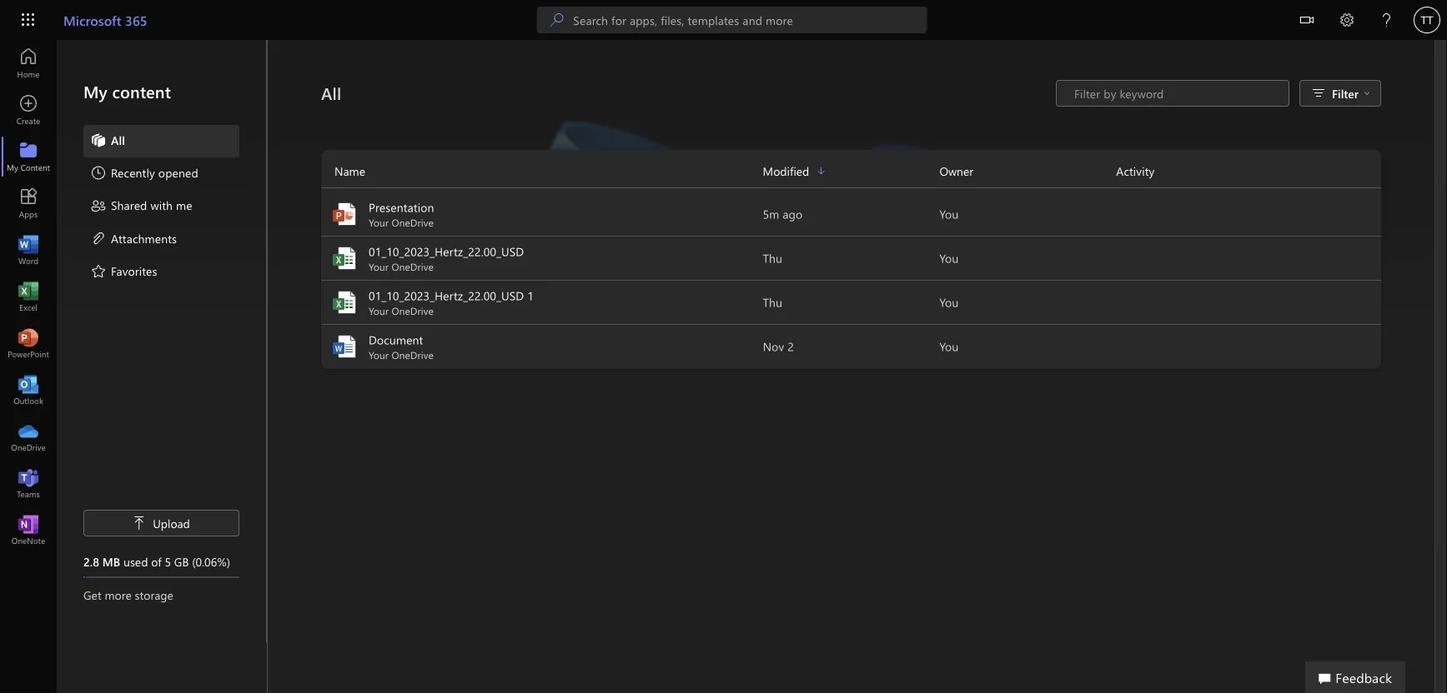 Task type: vqa. For each thing, say whether or not it's contained in the screenshot.
tab list
no



Task type: locate. For each thing, give the bounding box(es) containing it.
you for document
[[939, 339, 959, 354]]

apps image
[[20, 195, 37, 212]]

mb
[[102, 554, 120, 570]]

your inside presentation your onedrive
[[369, 216, 389, 229]]

your for 01_10_2023_hertz_22.00_usd
[[369, 260, 389, 274]]

navigation
[[0, 40, 57, 554]]

1 horizontal spatial all
[[321, 82, 341, 104]]

you for 01_10_2023_hertz_22.00_usd
[[939, 251, 959, 266]]

content
[[112, 80, 171, 103]]

0 vertical spatial powerpoint image
[[331, 201, 358, 228]]

0 horizontal spatial all
[[111, 132, 125, 148]]

powerpoint image
[[331, 201, 358, 228], [20, 335, 37, 352]]

modified button
[[763, 162, 939, 181]]

powerpoint image inside name presentation cell
[[331, 201, 358, 228]]

onenote image
[[20, 522, 37, 539]]

of
[[151, 554, 161, 570]]

with
[[150, 198, 173, 213]]

4 your from the top
[[369, 349, 389, 362]]

your for document
[[369, 349, 389, 362]]

used
[[123, 554, 148, 570]]

0 vertical spatial excel image
[[331, 245, 358, 272]]

onedrive
[[392, 216, 434, 229], [392, 260, 434, 274], [392, 304, 434, 318], [392, 349, 434, 362]]

nov
[[763, 339, 784, 354]]

4 onedrive from the top
[[392, 349, 434, 362]]

your
[[369, 216, 389, 229], [369, 260, 389, 274], [369, 304, 389, 318], [369, 349, 389, 362]]

5m
[[763, 206, 779, 222]]

powerpoint image down the name
[[331, 201, 358, 228]]

microsoft 365 banner
[[0, 0, 1447, 43]]

your inside document your onedrive
[[369, 349, 389, 362]]

2 your from the top
[[369, 260, 389, 274]]

your down document
[[369, 349, 389, 362]]

name
[[334, 163, 365, 179]]

1 vertical spatial thu
[[763, 295, 782, 310]]

your for presentation
[[369, 216, 389, 229]]

1 excel image from the top
[[331, 245, 358, 272]]

1 you from the top
[[939, 206, 959, 222]]

3 your from the top
[[369, 304, 389, 318]]

recently opened element
[[90, 165, 198, 184]]

menu containing all
[[83, 125, 239, 289]]

01_10_2023_hertz_22.00_usd
[[369, 244, 524, 259], [369, 288, 524, 304]]


[[1364, 90, 1370, 97]]

5
[[165, 554, 171, 570]]

3 onedrive from the top
[[392, 304, 434, 318]]

365
[[125, 11, 147, 29]]

1 01_10_2023_hertz_22.00_usd from the top
[[369, 244, 524, 259]]

onedrive down document
[[392, 349, 434, 362]]

onedrive inside presentation your onedrive
[[392, 216, 434, 229]]

all up the name
[[321, 82, 341, 104]]

0 vertical spatial thu
[[763, 251, 782, 266]]

you
[[939, 206, 959, 222], [939, 251, 959, 266], [939, 295, 959, 310], [939, 339, 959, 354]]

onedrive inside document your onedrive
[[392, 349, 434, 362]]

recently opened
[[111, 165, 198, 180]]

your up document
[[369, 304, 389, 318]]

01_10_2023_hertz_22.00_usd up 01_10_2023_hertz_22.00_usd 1 your onedrive
[[369, 244, 524, 259]]

outlook image
[[20, 382, 37, 399]]

activity
[[1116, 163, 1155, 179]]

filter 
[[1332, 85, 1370, 101]]

attachments element
[[90, 230, 177, 250]]

onedrive inside 01_10_2023_hertz_22.00_usd 1 your onedrive
[[392, 304, 434, 318]]

get more storage
[[83, 588, 173, 603]]

onedrive up 01_10_2023_hertz_22.00_usd 1 your onedrive
[[392, 260, 434, 274]]

2 onedrive from the top
[[392, 260, 434, 274]]

2 excel image from the top
[[331, 289, 358, 316]]

1 horizontal spatial powerpoint image
[[331, 201, 358, 228]]

2 thu from the top
[[763, 295, 782, 310]]

modified
[[763, 163, 809, 179]]

5m ago
[[763, 206, 803, 222]]

my
[[83, 80, 108, 103]]

onedrive for 01_10_2023_hertz_22.00_usd
[[392, 260, 434, 274]]

feedback
[[1335, 669, 1392, 687]]

you for presentation
[[939, 206, 959, 222]]

all up recently
[[111, 132, 125, 148]]

powerpoint image up outlook icon
[[20, 335, 37, 352]]

1 thu from the top
[[763, 251, 782, 266]]

01_10_2023_hertz_22.00_usd for your
[[369, 244, 524, 259]]

nov 2
[[763, 339, 794, 354]]

onedrive inside 01_10_2023_hertz_22.00_usd your onedrive
[[392, 260, 434, 274]]

your down presentation on the top left of page
[[369, 216, 389, 229]]

onedrive up document
[[392, 304, 434, 318]]

1 vertical spatial all
[[111, 132, 125, 148]]

favorites element
[[90, 263, 157, 283]]

your down presentation your onedrive
[[369, 260, 389, 274]]

document your onedrive
[[369, 332, 434, 362]]

excel image inside name 01_10_2023_hertz_22.00_usd 1 cell
[[331, 289, 358, 316]]

microsoft
[[63, 11, 121, 29]]

presentation your onedrive
[[369, 200, 434, 229]]

tt button
[[1407, 0, 1447, 40]]

presentation
[[369, 200, 434, 215]]

document
[[369, 332, 423, 348]]

your inside 01_10_2023_hertz_22.00_usd your onedrive
[[369, 260, 389, 274]]

opened
[[158, 165, 198, 180]]

1 vertical spatial powerpoint image
[[20, 335, 37, 352]]

shared with me element
[[90, 197, 192, 217]]

thu up nov
[[763, 295, 782, 310]]

menu
[[83, 125, 239, 289]]

01_10_2023_hertz_22.00_usd your onedrive
[[369, 244, 524, 274]]

thu down 5m
[[763, 251, 782, 266]]

excel image inside the name 01_10_2023_hertz_22.00_usd cell
[[331, 245, 358, 272]]

1 vertical spatial excel image
[[331, 289, 358, 316]]

0 vertical spatial all
[[321, 82, 341, 104]]

0 vertical spatial 01_10_2023_hertz_22.00_usd
[[369, 244, 524, 259]]

shared with me
[[111, 198, 192, 213]]

your inside 01_10_2023_hertz_22.00_usd 1 your onedrive
[[369, 304, 389, 318]]

2 you from the top
[[939, 251, 959, 266]]

Search box. Suggestions appear as you type. search field
[[573, 7, 927, 33]]

3 you from the top
[[939, 295, 959, 310]]

 button
[[1287, 0, 1327, 43]]

01_10_2023_hertz_22.00_usd down 01_10_2023_hertz_22.00_usd your onedrive
[[369, 288, 524, 304]]

1 your from the top
[[369, 216, 389, 229]]

None search field
[[537, 7, 927, 33]]

name 01_10_2023_hertz_22.00_usd 1 cell
[[321, 288, 763, 318]]

row
[[321, 162, 1381, 188]]

thu
[[763, 251, 782, 266], [763, 295, 782, 310]]

shared
[[111, 198, 147, 213]]

excel image
[[331, 245, 358, 272], [331, 289, 358, 316]]

owner button
[[939, 162, 1116, 181]]

none search field inside microsoft 365 'banner'
[[537, 7, 927, 33]]

microsoft 365
[[63, 11, 147, 29]]

2 01_10_2023_hertz_22.00_usd from the top
[[369, 288, 524, 304]]

all
[[321, 82, 341, 104], [111, 132, 125, 148]]

01_10_2023_hertz_22.00_usd inside 01_10_2023_hertz_22.00_usd 1 your onedrive
[[369, 288, 524, 304]]

4 you from the top
[[939, 339, 959, 354]]

onedrive down presentation on the top left of page
[[392, 216, 434, 229]]

1 vertical spatial 01_10_2023_hertz_22.00_usd
[[369, 288, 524, 304]]

1 onedrive from the top
[[392, 216, 434, 229]]



Task type: describe. For each thing, give the bounding box(es) containing it.
my content left pane navigation navigation
[[57, 40, 267, 644]]

my content
[[83, 80, 171, 103]]

teams image
[[20, 475, 37, 492]]

feedback button
[[1305, 662, 1405, 694]]

thu for 01_10_2023_hertz_22.00_usd
[[763, 251, 782, 266]]

row containing name
[[321, 162, 1381, 188]]


[[1300, 13, 1314, 27]]

all inside menu
[[111, 132, 125, 148]]

filter
[[1332, 85, 1359, 101]]

2.8 mb used of 5 gb (0.06%)
[[83, 554, 230, 570]]

name button
[[321, 162, 763, 181]]

Filter by keyword text field
[[1073, 85, 1280, 102]]

0 horizontal spatial powerpoint image
[[20, 335, 37, 352]]

01_10_2023_hertz_22.00_usd 1 your onedrive
[[369, 288, 534, 318]]

me
[[176, 198, 192, 213]]

get
[[83, 588, 101, 603]]

onedrive for presentation
[[392, 216, 434, 229]]

name presentation cell
[[321, 199, 763, 229]]

create image
[[20, 102, 37, 118]]

name 01_10_2023_hertz_22.00_usd cell
[[321, 244, 763, 274]]

excel image
[[20, 289, 37, 305]]


[[133, 517, 146, 530]]

activity, column 4 of 4 column header
[[1116, 162, 1381, 181]]

 upload
[[133, 516, 190, 531]]

name document cell
[[321, 332, 763, 362]]

more
[[105, 588, 132, 603]]

attachments
[[111, 230, 177, 246]]

2
[[788, 339, 794, 354]]

gb
[[174, 554, 189, 570]]

thu for 01_10_2023_hertz_22.00_usd 1
[[763, 295, 782, 310]]

upload
[[153, 516, 190, 531]]

all element
[[90, 132, 125, 152]]

displaying 4 out of 4 files. status
[[1056, 80, 1289, 107]]

2.8
[[83, 554, 99, 570]]

excel image for 01_10_2023_hertz_22.00_usd 1
[[331, 289, 358, 316]]

get more storage button
[[83, 587, 239, 604]]

word image
[[20, 242, 37, 259]]

onedrive image
[[20, 429, 37, 445]]

01_10_2023_hertz_22.00_usd for 1
[[369, 288, 524, 304]]

word image
[[331, 334, 358, 360]]

my content image
[[20, 148, 37, 165]]

onedrive for document
[[392, 349, 434, 362]]

excel image for 01_10_2023_hertz_22.00_usd
[[331, 245, 358, 272]]

owner
[[939, 163, 973, 179]]

storage
[[135, 588, 173, 603]]

favorites
[[111, 263, 157, 279]]

ago
[[783, 206, 803, 222]]

(0.06%)
[[192, 554, 230, 570]]

home image
[[20, 55, 37, 72]]

1
[[527, 288, 534, 304]]

tt
[[1421, 13, 1433, 26]]

recently
[[111, 165, 155, 180]]

menu inside the my content left pane navigation navigation
[[83, 125, 239, 289]]

you for 01_10_2023_hertz_22.00_usd 1
[[939, 295, 959, 310]]



